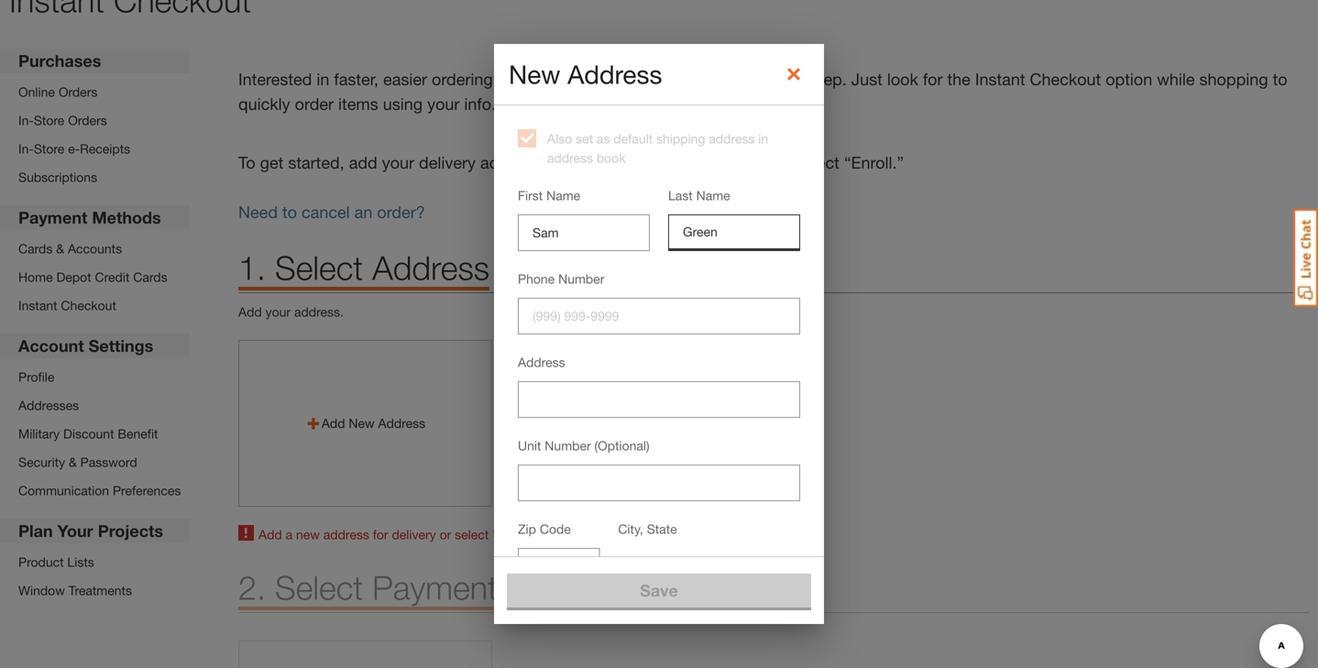 Task type: locate. For each thing, give the bounding box(es) containing it.
1 vertical spatial instant
[[18, 298, 57, 313]]

for right zip
[[674, 558, 689, 573]]

to right shopping
[[1273, 69, 1288, 89]]

0 horizontal spatial checkout
[[61, 298, 116, 313]]

home depot credit cards link
[[18, 268, 167, 287]]

0 horizontal spatial your
[[266, 304, 291, 320]]

and right city
[[719, 558, 741, 573]]

delivery down info.
[[419, 153, 476, 172]]

checkout left option
[[1030, 69, 1102, 89]]

& for cards
[[56, 241, 64, 256]]

to
[[1273, 69, 1288, 89], [282, 202, 297, 222], [587, 527, 599, 542]]

your down ordering?
[[427, 94, 460, 114]]

address right "new"
[[323, 527, 369, 542]]

store for orders
[[34, 113, 64, 128]]

quickly
[[238, 94, 290, 114]]

1 horizontal spatial items
[[638, 69, 678, 89]]

cards right credit
[[133, 270, 167, 285]]

orders down online orders link
[[68, 113, 107, 128]]

2 horizontal spatial your
[[427, 94, 460, 114]]

1 vertical spatial delivery
[[392, 527, 436, 542]]

for left the
[[923, 69, 943, 89]]

2 vertical spatial to
[[587, 527, 599, 542]]

1 horizontal spatial address
[[568, 59, 663, 89]]

0 horizontal spatial &
[[56, 241, 64, 256]]

select right or
[[455, 527, 489, 542]]

cards up the home
[[18, 241, 53, 256]]

projects
[[98, 521, 163, 541]]

new
[[296, 527, 320, 542]]

as inside the also set as default shipping address in address book
[[597, 131, 610, 146]]

0 horizontal spatial select
[[455, 527, 489, 542]]

1 vertical spatial store
[[34, 141, 64, 156]]

save
[[640, 581, 678, 601]]

select right then
[[796, 153, 840, 172]]

0 horizontal spatial for
[[373, 527, 388, 542]]

store inside in-store orders link
[[34, 113, 64, 128]]

0 vertical spatial in-
[[18, 113, 34, 128]]

0 vertical spatial &
[[56, 241, 64, 256]]

save link
[[507, 574, 812, 608]]

communication
[[18, 483, 109, 498]]

0 horizontal spatial address
[[372, 248, 490, 287]]

in- down the online
[[18, 113, 34, 128]]

get
[[260, 153, 284, 172]]

2 in- from the top
[[18, 141, 34, 156]]

live chat image
[[1294, 209, 1319, 307]]

1 vertical spatial payment
[[372, 568, 498, 607]]

& for security
[[69, 455, 77, 470]]

address
[[709, 131, 755, 146], [547, 150, 593, 166], [481, 153, 540, 172], [323, 527, 369, 542]]

1 vertical spatial select
[[455, 527, 489, 542]]

little
[[722, 69, 752, 89]]

2 vertical spatial for
[[674, 558, 689, 573]]

0 horizontal spatial to
[[282, 202, 297, 222]]

0 vertical spatial cards
[[18, 241, 53, 256]]

for inside interested in faster, easier ordering? you can now buy items in as little as one step. just look for the instant checkout option while shopping to quickly order items using your info.
[[923, 69, 943, 89]]

book
[[597, 150, 626, 166]]

1 vertical spatial add
[[259, 527, 282, 542]]

your right add
[[382, 153, 415, 172]]

add
[[238, 304, 262, 320], [259, 527, 282, 542]]

1 horizontal spatial checkout
[[1030, 69, 1102, 89]]

as left one
[[757, 69, 774, 89]]

0 vertical spatial store
[[34, 113, 64, 128]]

order
[[295, 94, 334, 114]]

new address document
[[0, 0, 1319, 668]]

select up address.
[[275, 248, 363, 287]]

in-
[[18, 113, 34, 128], [18, 141, 34, 156]]

1 horizontal spatial for
[[674, 558, 689, 573]]

select
[[275, 248, 363, 287], [275, 568, 363, 607]]

in- inside 'link'
[[18, 141, 34, 156]]

depot
[[56, 270, 91, 285]]

1 vertical spatial select
[[275, 568, 363, 607]]

0 vertical spatial add
[[238, 304, 262, 320]]

your left address.
[[266, 304, 291, 320]]

1 store from the top
[[34, 113, 64, 128]]

and inside new address document
[[719, 558, 741, 573]]

in up order
[[317, 69, 330, 89]]

instant down the home
[[18, 298, 57, 313]]

now
[[570, 69, 602, 89]]

1 vertical spatial and
[[719, 558, 741, 573]]

instant right the
[[976, 69, 1026, 89]]

online orders link
[[18, 83, 130, 102]]

orders
[[59, 84, 98, 99], [68, 113, 107, 128]]

1 horizontal spatial select
[[796, 153, 840, 172]]

then
[[759, 153, 792, 172]]

0 vertical spatial delivery
[[419, 153, 476, 172]]

for
[[923, 69, 943, 89], [373, 527, 388, 542], [674, 558, 689, 573]]

can
[[539, 69, 566, 89]]

a
[[286, 527, 293, 542]]

address.
[[294, 304, 344, 320]]

to right default"
[[587, 527, 599, 542]]

1 vertical spatial address
[[372, 248, 490, 287]]

1 horizontal spatial your
[[382, 153, 415, 172]]

0 horizontal spatial payment
[[18, 208, 87, 227]]

& up "communication"
[[69, 455, 77, 470]]

0 vertical spatial instant
[[976, 69, 1026, 89]]

error image
[[238, 525, 254, 541]]

0 horizontal spatial items
[[338, 94, 378, 114]]

as left the little at the right top of page
[[700, 69, 717, 89]]

default"
[[538, 527, 584, 542]]

delivery
[[419, 153, 476, 172], [392, 527, 436, 542]]

1 vertical spatial orders
[[68, 113, 107, 128]]

address down order?
[[372, 248, 490, 287]]

0 vertical spatial and
[[544, 153, 572, 172]]

1 horizontal spatial to
[[587, 527, 599, 542]]

items down faster,
[[338, 94, 378, 114]]

delivery for for
[[392, 527, 436, 542]]

1 in- from the top
[[18, 113, 34, 128]]

and down also
[[544, 153, 572, 172]]

2.
[[238, 568, 266, 607]]

add down 1.
[[238, 304, 262, 320]]

payment down or
[[372, 568, 498, 607]]

2 horizontal spatial to
[[1273, 69, 1288, 89]]

items
[[638, 69, 678, 89], [338, 94, 378, 114]]

2 vertical spatial your
[[266, 304, 291, 320]]

1 horizontal spatial instant
[[976, 69, 1026, 89]]

account
[[18, 336, 84, 356]]

0 vertical spatial address
[[568, 59, 663, 89]]

1 vertical spatial &
[[69, 455, 77, 470]]

military discount benefit
[[18, 426, 158, 442]]

window treatments
[[18, 583, 132, 598]]

0 horizontal spatial cards
[[18, 241, 53, 256]]

in up then
[[759, 131, 769, 146]]

store left e-
[[34, 141, 64, 156]]

store for e-
[[34, 141, 64, 156]]

the
[[948, 69, 971, 89]]

treatments
[[68, 583, 132, 598]]

& up depot
[[56, 241, 64, 256]]

add
[[349, 153, 378, 172]]

2 store from the top
[[34, 141, 64, 156]]

faster,
[[334, 69, 379, 89]]

payment up cards & accounts
[[18, 208, 87, 227]]

plus symbol image
[[305, 415, 322, 432]]

cards
[[18, 241, 53, 256], [133, 270, 167, 285]]

instant checkout
[[18, 298, 116, 313]]

as right set
[[597, 131, 610, 146]]

add left a
[[259, 527, 282, 542]]

online
[[18, 84, 55, 99]]

1 vertical spatial in-
[[18, 141, 34, 156]]

for up 2. select payment
[[373, 527, 388, 542]]

2. select payment
[[238, 568, 498, 607]]

1 vertical spatial items
[[338, 94, 378, 114]]

home depot credit cards
[[18, 270, 167, 285]]

0 vertical spatial checkout
[[1030, 69, 1102, 89]]

preferences
[[113, 483, 181, 498]]

profile link
[[18, 368, 181, 387]]

shopping
[[1200, 69, 1269, 89]]

store inside in-store e-receipts 'link'
[[34, 141, 64, 156]]

checkout inside interested in faster, easier ordering? you can now buy items in as little as one step. just look for the instant checkout option while shopping to quickly order items using your info.
[[1030, 69, 1102, 89]]

address
[[568, 59, 663, 89], [372, 248, 490, 287]]

subscriptions link
[[18, 168, 130, 187]]

1 horizontal spatial in
[[683, 69, 695, 89]]

state
[[744, 558, 775, 573]]

your
[[57, 521, 93, 541]]

cancel
[[302, 202, 350, 222]]

benefit
[[118, 426, 158, 442]]

None text field
[[518, 215, 650, 251], [668, 215, 801, 251], [518, 381, 801, 418], [518, 465, 801, 502], [518, 548, 600, 585], [518, 215, 650, 251], [668, 215, 801, 251], [518, 381, 801, 418], [518, 465, 801, 502], [518, 548, 600, 585]]

discount
[[63, 426, 114, 442]]

payment
[[18, 208, 87, 227], [372, 568, 498, 607]]

checkout down home depot credit cards link on the left top
[[61, 298, 116, 313]]

& inside 'link'
[[56, 241, 64, 256]]

0 vertical spatial select
[[796, 153, 840, 172]]

&
[[56, 241, 64, 256], [69, 455, 77, 470]]

1 horizontal spatial &
[[69, 455, 77, 470]]

2 horizontal spatial for
[[923, 69, 943, 89]]

0 vertical spatial to
[[1273, 69, 1288, 89]]

delivery left or
[[392, 527, 436, 542]]

0 vertical spatial select
[[275, 248, 363, 287]]

store
[[34, 113, 64, 128], [34, 141, 64, 156]]

in- up subscriptions
[[18, 141, 34, 156]]

0 horizontal spatial instant
[[18, 298, 57, 313]]

select for 1.
[[275, 248, 363, 287]]

0 vertical spatial items
[[638, 69, 678, 89]]

in left the little at the right top of page
[[683, 69, 695, 89]]

in-store e-receipts
[[18, 141, 130, 156]]

started,
[[288, 153, 345, 172]]

store down online orders
[[34, 113, 64, 128]]

2 horizontal spatial in
[[759, 131, 769, 146]]

interested in faster, easier ordering? you can now buy items in as little as one step. just look for the instant checkout option while shopping to quickly order items using your info.
[[238, 69, 1288, 114]]

2 select from the top
[[275, 568, 363, 607]]

in- for in-store e-receipts
[[18, 141, 34, 156]]

as
[[700, 69, 717, 89], [757, 69, 774, 89], [597, 131, 610, 146], [521, 527, 534, 542]]

address right the can
[[568, 59, 663, 89]]

1 horizontal spatial cards
[[133, 270, 167, 285]]

as right "set
[[521, 527, 534, 542]]

instant
[[976, 69, 1026, 89], [18, 298, 57, 313]]

address down also
[[547, 150, 593, 166]]

1 select from the top
[[275, 248, 363, 287]]

your inside interested in faster, easier ordering? you can now buy items in as little as one step. just look for the instant checkout option while shopping to quickly order items using your info.
[[427, 94, 460, 114]]

to right need
[[282, 202, 297, 222]]

1 horizontal spatial and
[[719, 558, 741, 573]]

select down "new"
[[275, 568, 363, 607]]

1 vertical spatial checkout
[[61, 298, 116, 313]]

0 vertical spatial your
[[427, 94, 460, 114]]

items right 'buy'
[[638, 69, 678, 89]]

0 vertical spatial for
[[923, 69, 943, 89]]

orders up in-store orders link
[[59, 84, 98, 99]]



Task type: vqa. For each thing, say whether or not it's contained in the screenshot.
the topmost caret image
no



Task type: describe. For each thing, give the bounding box(es) containing it.
step.
[[810, 69, 847, 89]]

new address
[[509, 59, 663, 89]]

receipts
[[80, 141, 130, 156]]

0 horizontal spatial in
[[317, 69, 330, 89]]

while
[[1157, 69, 1195, 89]]

window
[[18, 583, 65, 598]]

1 vertical spatial cards
[[133, 270, 167, 285]]

default
[[614, 131, 653, 146]]

home
[[18, 270, 53, 285]]

in- for in-store orders
[[18, 113, 34, 128]]

cards & accounts link
[[18, 239, 167, 259]]

0 horizontal spatial and
[[544, 153, 572, 172]]

0 vertical spatial orders
[[59, 84, 98, 99]]

look
[[887, 69, 919, 89]]

enter
[[618, 558, 649, 573]]

address down info.
[[481, 153, 540, 172]]

instant checkout link
[[18, 296, 167, 315]]

military
[[18, 426, 60, 442]]

1 vertical spatial your
[[382, 153, 415, 172]]

city
[[693, 558, 716, 573]]

using
[[383, 94, 423, 114]]

e-
[[68, 141, 80, 156]]

in inside the also set as default shipping address in address book
[[759, 131, 769, 146]]

to get started, add your delivery address and payment method below, then select "enroll."
[[238, 153, 904, 172]]

payment methods
[[18, 208, 161, 227]]

password
[[80, 455, 137, 470]]

easier
[[383, 69, 427, 89]]

in-store e-receipts link
[[18, 139, 130, 159]]

methods
[[92, 208, 161, 227]]

address up the below,
[[709, 131, 755, 146]]

also
[[547, 131, 572, 146]]

add for add a new address for delivery or select "set as default" to continue
[[259, 527, 282, 542]]

1 horizontal spatial payment
[[372, 568, 498, 607]]

cards & accounts
[[18, 241, 122, 256]]

plan your projects
[[18, 521, 163, 541]]

continue
[[602, 527, 652, 542]]

online orders
[[18, 84, 98, 99]]

one
[[778, 69, 806, 89]]

or
[[440, 527, 451, 542]]

info.
[[464, 94, 496, 114]]

1.
[[238, 248, 266, 287]]

credit
[[95, 270, 130, 285]]

security
[[18, 455, 65, 470]]

settings
[[89, 336, 153, 356]]

product
[[18, 555, 64, 570]]

cards inside 'link'
[[18, 241, 53, 256]]

select for 2.
[[275, 568, 363, 607]]

subscriptions
[[18, 170, 97, 185]]

purchases
[[18, 51, 101, 71]]

need to cancel an order? link
[[238, 202, 425, 222]]

communication preferences
[[18, 483, 181, 498]]

profile
[[18, 370, 54, 385]]

add your address.
[[238, 304, 344, 320]]

for inside new address document
[[674, 558, 689, 573]]

(999) 999-9999 field
[[518, 298, 801, 335]]

1 vertical spatial for
[[373, 527, 388, 542]]

address inside document
[[568, 59, 663, 89]]

product lists link
[[18, 553, 132, 572]]

add for add your address.
[[238, 304, 262, 320]]

option
[[1106, 69, 1153, 89]]

zip
[[652, 558, 670, 573]]

buy
[[606, 69, 633, 89]]

shipping
[[657, 131, 706, 146]]

delivery for your
[[419, 153, 476, 172]]

product lists
[[18, 555, 94, 570]]

add a new address for delivery or select "set as default" to continue
[[259, 527, 652, 542]]

account settings
[[18, 336, 153, 356]]

below,
[[707, 153, 755, 172]]

addresses link
[[18, 396, 181, 415]]

lists
[[67, 555, 94, 570]]

to
[[238, 153, 256, 172]]

enter zip for city and state
[[618, 558, 775, 573]]

ordering?
[[432, 69, 502, 89]]

communication preferences link
[[18, 481, 181, 501]]

1 vertical spatial to
[[282, 202, 297, 222]]

to inside interested in faster, easier ordering? you can now buy items in as little as one step. just look for the instant checkout option while shopping to quickly order items using your info.
[[1273, 69, 1288, 89]]

you
[[507, 69, 534, 89]]

instant inside interested in faster, easier ordering? you can now buy items in as little as one step. just look for the instant checkout option while shopping to quickly order items using your info.
[[976, 69, 1026, 89]]

addresses
[[18, 398, 79, 413]]

order?
[[377, 202, 425, 222]]

military discount benefit link
[[18, 425, 181, 444]]

new
[[509, 59, 561, 89]]

"enroll."
[[844, 153, 904, 172]]

plan
[[18, 521, 53, 541]]

just
[[852, 69, 883, 89]]

0 vertical spatial payment
[[18, 208, 87, 227]]

need
[[238, 202, 278, 222]]

1. select address
[[238, 248, 490, 287]]

security & password
[[18, 455, 137, 470]]

in-store orders link
[[18, 111, 130, 130]]

payment
[[577, 153, 641, 172]]

an
[[355, 202, 373, 222]]

also set as default shipping address in address book
[[547, 131, 769, 166]]

interested
[[238, 69, 312, 89]]



